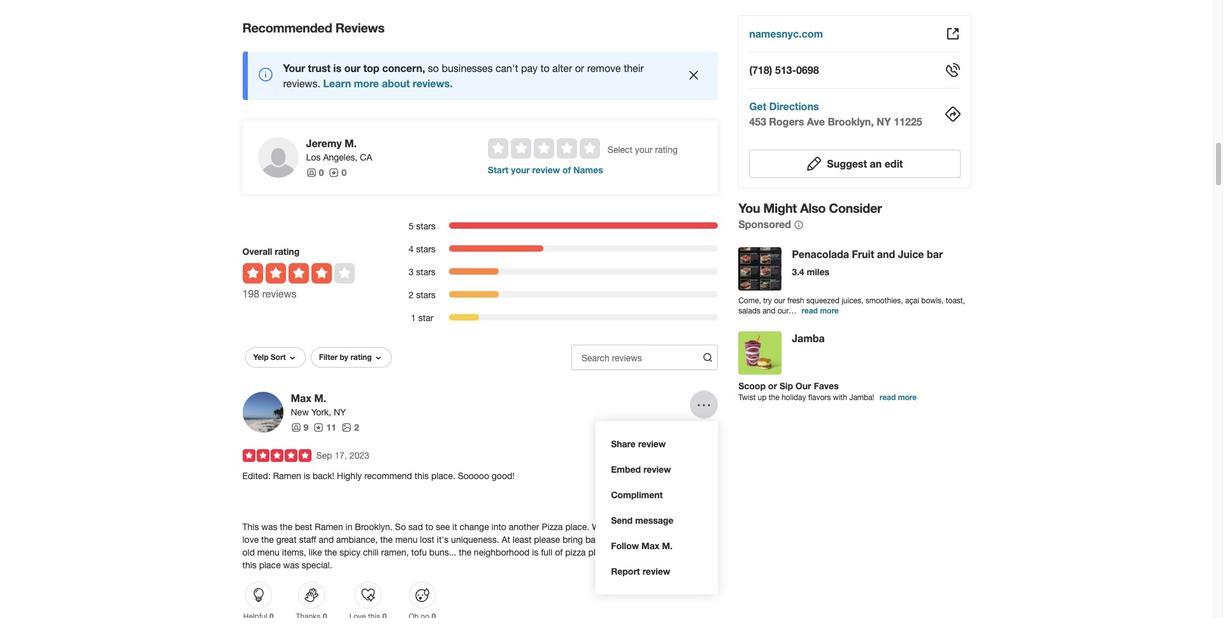 Task type: vqa. For each thing, say whether or not it's contained in the screenshot.
the bottommost the your
yes



Task type: describe. For each thing, give the bounding box(es) containing it.
4 (0 reactions) element from the left
[[432, 612, 436, 618]]

scoop
[[739, 380, 766, 391]]

names
[[574, 164, 603, 175]]

0 vertical spatial ramen
[[273, 471, 301, 481]]

max m. new york, ny
[[291, 392, 346, 417]]

reviews for 198 reviews
[[262, 288, 297, 299]]

your
[[283, 62, 305, 74]]

place. inside "this was the best ramen in brooklyn. so sad to see it change into another pizza place. while we still love the great staff and ambiance, the menu lost it's uniqueness. at least please bring back some of the old menu items, like the spicy chili ramen, tofu buns... the neighborhood is full of pizza places, whereas this place was special."
[[565, 522, 590, 532]]

see
[[436, 522, 450, 532]]

the inside scoop or sip our faves twist up the holiday flavors with jamba! read more
[[769, 393, 780, 402]]

ave
[[807, 115, 825, 127]]

this inside "this was the best ramen in brooklyn. so sad to see it change into another pizza place. while we still love the great staff and ambiance, the menu lost it's uniqueness. at least please bring back some of the old menu items, like the spicy chili ramen, tofu buns... the neighborhood is full of pizza places, whereas this place was special."
[[242, 560, 257, 570]]

reviews element for max
[[314, 421, 336, 434]]

staff
[[299, 534, 316, 545]]

0698
[[796, 64, 819, 76]]

penacolada fruit and juice bar 3.4 miles
[[792, 248, 943, 277]]

ca
[[360, 152, 372, 162]]

love
[[242, 534, 259, 545]]

0 vertical spatial this
[[415, 471, 429, 481]]

message
[[635, 515, 674, 526]]

your trust is our top concern,
[[283, 62, 425, 74]]

chili
[[363, 547, 379, 557]]

0 horizontal spatial place.
[[431, 471, 455, 481]]

our inside come, try our fresh squeezed juices, smoothies, açai bowls, toast, salads and our…
[[774, 296, 786, 305]]

compliment
[[611, 489, 663, 500]]

juice
[[898, 248, 924, 260]]

an
[[870, 157, 882, 169]]

filter by rating
[[319, 352, 372, 362]]

and inside come, try our fresh squeezed juices, smoothies, açai bowls, toast, salads and our…
[[763, 306, 776, 315]]

2 for 2 stars
[[409, 290, 414, 300]]

filter reviews by 2 stars rating element
[[395, 288, 718, 301]]

businesses
[[442, 62, 493, 74]]

1 vertical spatial was
[[283, 560, 299, 570]]

16 review v2 image for max
[[314, 422, 324, 432]]

513-
[[775, 64, 796, 76]]

jamba!
[[849, 393, 875, 402]]

1 vertical spatial of
[[632, 534, 640, 545]]

this
[[242, 522, 259, 532]]

açai
[[905, 296, 919, 305]]

miles
[[807, 266, 830, 277]]

place
[[259, 560, 281, 570]]

is for back!
[[304, 471, 310, 481]]

smoothies,
[[866, 296, 903, 305]]

start
[[488, 164, 509, 175]]

jamba link
[[792, 332, 825, 344]]

rating for filter by rating
[[351, 352, 372, 362]]

reviews
[[335, 20, 385, 35]]

into
[[492, 522, 507, 532]]

reviews for search reviews
[[612, 353, 642, 363]]

0 horizontal spatial was
[[261, 522, 277, 532]]

share review button
[[606, 431, 708, 457]]

5 star rating image
[[242, 449, 311, 462]]

1 vertical spatial rating
[[275, 246, 300, 257]]

recommend
[[364, 471, 412, 481]]

(718) 513-0698
[[749, 64, 819, 76]]

try
[[763, 296, 772, 305]]

like
[[309, 547, 322, 557]]

ny inside max m. new york, ny
[[334, 407, 346, 417]]

it
[[452, 522, 457, 532]]

0 horizontal spatial menu
[[257, 547, 280, 557]]

close image
[[686, 68, 702, 83]]

back
[[586, 534, 605, 545]]

max inside button
[[642, 540, 660, 551]]

sep 17, 2023
[[316, 450, 369, 461]]

edited: ramen is back! highly recommend this place. sooooo good!
[[242, 471, 515, 481]]

namesnyc.com
[[749, 27, 823, 40]]

so
[[428, 62, 439, 74]]

ramen inside "this was the best ramen in brooklyn. so sad to see it change into another pizza place. while we still love the great staff and ambiance, the menu lost it's uniqueness. at least please bring back some of the old menu items, like the spicy chili ramen, tofu buns... the neighborhood is full of pizza places, whereas this place was special."
[[315, 522, 343, 532]]

uniqueness.
[[451, 534, 499, 545]]

toast,
[[946, 296, 965, 305]]

1 0 from the left
[[319, 167, 324, 178]]

more inside scoop or sip our faves twist up the holiday flavors with jamba! read more
[[898, 393, 917, 402]]

more for read
[[820, 306, 839, 315]]

salads
[[739, 306, 761, 315]]

friends element for jeremy m.
[[306, 166, 324, 179]]

filter reviews by 3 stars rating element
[[395, 266, 718, 278]]

5 stars
[[409, 221, 436, 231]]

send
[[611, 515, 633, 526]]

yelp sort
[[253, 352, 286, 362]]

jamba image
[[739, 331, 782, 375]]

select
[[608, 144, 633, 155]]

get directions 453 rogers ave brooklyn, ny 11225
[[749, 100, 922, 127]]

new
[[291, 407, 309, 417]]

so businesses can't pay to alter or remove their reviews.
[[283, 62, 644, 89]]

search image
[[703, 352, 713, 363]]

16 friends v2 image for jeremy
[[306, 167, 316, 178]]

review for embed
[[644, 464, 671, 475]]

whereas
[[620, 547, 653, 557]]

rating for select your rating
[[655, 144, 678, 155]]

so
[[395, 522, 406, 532]]

suggest an edit button
[[749, 150, 961, 178]]

brooklyn,
[[828, 115, 874, 127]]

follow
[[611, 540, 639, 551]]

5
[[409, 221, 414, 231]]

pay
[[521, 62, 538, 74]]

our inside info alert
[[344, 62, 361, 74]]

16 info v2 image
[[794, 220, 804, 230]]

embed
[[611, 464, 641, 475]]

review for report
[[643, 566, 670, 577]]

2023
[[350, 450, 369, 461]]

the right love
[[261, 534, 274, 545]]

or inside scoop or sip our faves twist up the holiday flavors with jamba! read more
[[768, 380, 777, 391]]

start your review of names
[[488, 164, 603, 175]]

edit
[[885, 157, 903, 169]]

and inside "this was the best ramen in brooklyn. so sad to see it change into another pizza place. while we still love the great staff and ambiance, the menu lost it's uniqueness. at least please bring back some of the old menu items, like the spicy chili ramen, tofu buns... the neighborhood is full of pizza places, whereas this place was special."
[[319, 534, 334, 545]]

can't
[[496, 62, 518, 74]]

alter
[[553, 62, 572, 74]]

menu containing share review
[[596, 421, 718, 594]]

(718)
[[749, 64, 772, 76]]

send message button
[[606, 508, 708, 533]]

1 horizontal spatial reviews.
[[413, 77, 453, 89]]

learn more about reviews.
[[323, 77, 453, 89]]

1 horizontal spatial read more link
[[880, 393, 917, 402]]

16 review v2 image for jeremy
[[329, 167, 339, 178]]

rating element
[[488, 138, 600, 159]]

3.4
[[792, 266, 805, 277]]

yelp
[[253, 352, 269, 362]]

fresh
[[788, 296, 804, 305]]

info alert
[[242, 51, 718, 100]]

jeremy
[[306, 137, 342, 149]]

suggest
[[827, 157, 867, 169]]

might
[[764, 200, 797, 215]]

learn more about reviews. link
[[323, 77, 453, 89]]

4 star rating image
[[242, 263, 355, 283]]

photo of jeremy m. image
[[258, 137, 299, 178]]



Task type: locate. For each thing, give the bounding box(es) containing it.
brooklyn.
[[355, 522, 393, 532]]

198
[[242, 288, 259, 299]]

4
[[409, 244, 414, 254]]

review inside button
[[643, 566, 670, 577]]

ny left 11225
[[877, 115, 891, 127]]

read right "jamba!"
[[880, 393, 896, 402]]

2 0 from the left
[[342, 167, 347, 178]]

0 vertical spatial and
[[877, 248, 895, 260]]

ny inside get directions 453 rogers ave brooklyn, ny 11225
[[877, 115, 891, 127]]

24 phone v2 image
[[945, 62, 961, 78]]

0 horizontal spatial is
[[304, 471, 310, 481]]

16 friends v2 image left 9
[[291, 422, 301, 432]]

ramen down "5 star rating" image
[[273, 471, 301, 481]]

this was the best ramen in brooklyn. so sad to see it change into another pizza place. while we still love the great staff and ambiance, the menu lost it's uniqueness. at least please bring back some of the old menu items, like the spicy chili ramen, tofu buns... the neighborhood is full of pizza places, whereas this place was special.
[[242, 522, 655, 570]]

0 vertical spatial our
[[344, 62, 361, 74]]

places,
[[588, 547, 617, 557]]

friends element down new
[[291, 421, 309, 434]]

1 horizontal spatial and
[[763, 306, 776, 315]]

16 photos v2 image
[[341, 422, 352, 432]]

2 down 3
[[409, 290, 414, 300]]

is up the learn
[[333, 62, 342, 74]]

or
[[575, 62, 584, 74], [768, 380, 777, 391]]

2 horizontal spatial rating
[[655, 144, 678, 155]]

more for learn
[[354, 77, 379, 89]]

the right up
[[769, 393, 780, 402]]

of up whereas
[[632, 534, 640, 545]]

max inside max m. new york, ny
[[291, 392, 311, 404]]

1
[[411, 313, 416, 323]]

453
[[749, 115, 766, 127]]

the right like
[[325, 547, 337, 557]]

read more link down squeezed
[[802, 306, 839, 315]]

4 stars from the top
[[416, 290, 436, 300]]

16 review v2 image
[[329, 167, 339, 178], [314, 422, 324, 432]]

1 vertical spatial ny
[[334, 407, 346, 417]]

m. up angeles, in the left of the page
[[345, 137, 357, 149]]

2 horizontal spatial is
[[532, 547, 539, 557]]

review for share
[[638, 438, 666, 449]]

and inside penacolada fruit and juice bar 3.4 miles
[[877, 248, 895, 260]]

3 stars
[[409, 267, 436, 277]]

rating right select
[[655, 144, 678, 155]]

stars for 4 stars
[[416, 244, 436, 254]]

photos element
[[341, 421, 359, 434]]

menu
[[596, 421, 718, 594]]

the up ramen,
[[380, 534, 393, 545]]

0 vertical spatial reviews element
[[329, 166, 347, 179]]

1 vertical spatial is
[[304, 471, 310, 481]]

0 vertical spatial read more link
[[802, 306, 839, 315]]

2 stars from the top
[[416, 244, 436, 254]]

0 horizontal spatial more
[[354, 77, 379, 89]]

friends element containing 9
[[291, 421, 309, 434]]

read inside scoop or sip our faves twist up the holiday flavors with jamba! read more
[[880, 393, 896, 402]]

best
[[295, 522, 312, 532]]

1 horizontal spatial this
[[415, 471, 429, 481]]

2 for 2
[[354, 422, 359, 433]]

m. for jeremy m.
[[345, 137, 357, 149]]

ny up the '16 photos v2'
[[334, 407, 346, 417]]

2 vertical spatial more
[[898, 393, 917, 402]]

0 vertical spatial 16 review v2 image
[[329, 167, 339, 178]]

0 horizontal spatial ramen
[[273, 471, 301, 481]]

reviews right search
[[612, 353, 642, 363]]

read more
[[802, 306, 839, 315]]

reviews element containing 0
[[329, 166, 347, 179]]

overall
[[242, 246, 272, 257]]

to inside so businesses can't pay to alter or remove their reviews.
[[541, 62, 550, 74]]

3 (0 reactions) element from the left
[[382, 612, 387, 618]]

stars right 3
[[416, 267, 436, 277]]

flavors
[[808, 393, 831, 402]]

0 horizontal spatial reviews.
[[283, 78, 320, 89]]

(0 reactions) element down special.
[[323, 612, 327, 618]]

1 vertical spatial reviews
[[612, 353, 642, 363]]

0 vertical spatial or
[[575, 62, 584, 74]]

menu image
[[697, 397, 712, 413]]

2 right the '16 photos v2'
[[354, 422, 359, 433]]

0 vertical spatial menu
[[395, 534, 418, 545]]

photo of max m. image
[[242, 392, 283, 433]]

3
[[409, 267, 414, 277]]

1 vertical spatial 16 review v2 image
[[314, 422, 324, 432]]

1 horizontal spatial 0
[[342, 167, 347, 178]]

1 horizontal spatial ny
[[877, 115, 891, 127]]

0 horizontal spatial or
[[575, 62, 584, 74]]

1 vertical spatial and
[[763, 306, 776, 315]]

None radio
[[557, 138, 577, 159], [580, 138, 600, 159], [557, 138, 577, 159], [580, 138, 600, 159]]

of right the full
[[555, 547, 563, 557]]

1 horizontal spatial more
[[820, 306, 839, 315]]

0 down los
[[319, 167, 324, 178]]

your for select
[[635, 144, 653, 155]]

to
[[541, 62, 550, 74], [426, 522, 433, 532]]

1 vertical spatial or
[[768, 380, 777, 391]]

3 stars from the top
[[416, 267, 436, 277]]

filter
[[319, 352, 338, 362]]

1 horizontal spatial menu
[[395, 534, 418, 545]]

max m. link
[[291, 392, 326, 404]]

come,
[[739, 296, 761, 305]]

1 horizontal spatial read
[[880, 393, 896, 402]]

0 vertical spatial more
[[354, 77, 379, 89]]

stars inside filter reviews by 4 stars rating element
[[416, 244, 436, 254]]

stars inside filter reviews by 3 stars rating element
[[416, 267, 436, 277]]

filter reviews by 4 stars rating element
[[395, 243, 718, 255]]

1 horizontal spatial ramen
[[315, 522, 343, 532]]

menu down so on the bottom of the page
[[395, 534, 418, 545]]

1 horizontal spatial m.
[[345, 137, 357, 149]]

reviews element
[[329, 166, 347, 179], [314, 421, 336, 434]]

bar
[[927, 248, 943, 260]]

and right fruit
[[877, 248, 895, 260]]

1 (0 reactions) element from the left
[[269, 612, 274, 618]]

1 horizontal spatial is
[[333, 62, 342, 74]]

m. inside max m. new york, ny
[[314, 392, 326, 404]]

(no rating) image
[[488, 138, 600, 159]]

the
[[769, 393, 780, 402], [280, 522, 293, 532], [261, 534, 274, 545], [380, 534, 393, 545], [642, 534, 655, 545], [325, 547, 337, 557], [459, 547, 472, 557]]

follow max m.
[[611, 540, 673, 551]]

to up lost
[[426, 522, 433, 532]]

juices,
[[842, 296, 864, 305]]

reviews. down your
[[283, 78, 320, 89]]

our right the try
[[774, 296, 786, 305]]

read more link
[[802, 306, 839, 315], [880, 393, 917, 402]]

york,
[[311, 407, 331, 417]]

0 horizontal spatial 0
[[319, 167, 324, 178]]

1 horizontal spatial max
[[642, 540, 660, 551]]

review up embed review button
[[638, 438, 666, 449]]

change
[[460, 522, 489, 532]]

1 vertical spatial place.
[[565, 522, 590, 532]]

0 vertical spatial friends element
[[306, 166, 324, 179]]

m. up the york,
[[314, 392, 326, 404]]

or left sip
[[768, 380, 777, 391]]

16 friends v2 image
[[306, 167, 316, 178], [291, 422, 301, 432]]

rating
[[655, 144, 678, 155], [275, 246, 300, 257], [351, 352, 372, 362]]

1 vertical spatial m.
[[314, 392, 326, 404]]

max down still
[[642, 540, 660, 551]]

is inside info alert
[[333, 62, 342, 74]]

0 vertical spatial ny
[[877, 115, 891, 127]]

we
[[617, 522, 628, 532]]

reviews. down "so"
[[413, 77, 453, 89]]

16 review v2 image left 11
[[314, 422, 324, 432]]

is for our
[[333, 62, 342, 74]]

24 directions v2 image
[[945, 106, 961, 122]]

0 horizontal spatial your
[[511, 164, 530, 175]]

0 vertical spatial read
[[802, 306, 818, 315]]

11225
[[894, 115, 922, 127]]

1 horizontal spatial your
[[635, 144, 653, 155]]

sad
[[409, 522, 423, 532]]

at
[[502, 534, 510, 545]]

1 horizontal spatial reviews
[[612, 353, 642, 363]]

stars inside filter reviews by 2 stars rating element
[[416, 290, 436, 300]]

this down the old
[[242, 560, 257, 570]]

menu up the place
[[257, 547, 280, 557]]

ambiance,
[[336, 534, 378, 545]]

is
[[333, 62, 342, 74], [304, 471, 310, 481], [532, 547, 539, 557]]

0 horizontal spatial 16 review v2 image
[[314, 422, 324, 432]]

bowls,
[[922, 296, 944, 305]]

9
[[304, 422, 309, 433]]

your right start at top left
[[511, 164, 530, 175]]

1 vertical spatial more
[[820, 306, 839, 315]]

0 horizontal spatial m.
[[314, 392, 326, 404]]

2 inside the photos element
[[354, 422, 359, 433]]

more inside info alert
[[354, 77, 379, 89]]

1 horizontal spatial or
[[768, 380, 777, 391]]

2 vertical spatial rating
[[351, 352, 372, 362]]

pizza
[[542, 522, 563, 532]]

spicy
[[340, 547, 361, 557]]

you
[[739, 200, 760, 215]]

2 horizontal spatial and
[[877, 248, 895, 260]]

more
[[354, 77, 379, 89], [820, 306, 839, 315], [898, 393, 917, 402]]

more down squeezed
[[820, 306, 839, 315]]

stars right 4
[[416, 244, 436, 254]]

0 horizontal spatial and
[[319, 534, 334, 545]]

is left "back!"
[[304, 471, 310, 481]]

report
[[611, 566, 640, 577]]

recommended
[[242, 20, 332, 35]]

0 vertical spatial your
[[635, 144, 653, 155]]

neighborhood
[[474, 547, 530, 557]]

1 horizontal spatial 16 friends v2 image
[[306, 167, 316, 178]]

directions
[[769, 100, 819, 112]]

place. left sooooo
[[431, 471, 455, 481]]

fruit
[[852, 248, 874, 260]]

1 vertical spatial ramen
[[315, 522, 343, 532]]

0 horizontal spatial ny
[[334, 407, 346, 417]]

4 stars
[[409, 244, 436, 254]]

friends element for max m.
[[291, 421, 309, 434]]

1 vertical spatial reviews element
[[314, 421, 336, 434]]

the down uniqueness. in the bottom left of the page
[[459, 547, 472, 557]]

and up like
[[319, 534, 334, 545]]

0 horizontal spatial read
[[802, 306, 818, 315]]

1 vertical spatial friends element
[[291, 421, 309, 434]]

menu
[[395, 534, 418, 545], [257, 547, 280, 557]]

review down follow max m. button
[[643, 566, 670, 577]]

(0 reactions) element
[[269, 612, 274, 618], [323, 612, 327, 618], [382, 612, 387, 618], [432, 612, 436, 618]]

reviews element down angeles, in the left of the page
[[329, 166, 347, 179]]

stars for 3 stars
[[416, 267, 436, 277]]

16 friends v2 image for max
[[291, 422, 301, 432]]

place. up bring
[[565, 522, 590, 532]]

1 vertical spatial 2
[[354, 422, 359, 433]]

is left the full
[[532, 547, 539, 557]]

friends element
[[306, 166, 324, 179], [291, 421, 309, 434]]

twist
[[739, 393, 756, 402]]

0 vertical spatial 16 friends v2 image
[[306, 167, 316, 178]]

m. down send message button
[[662, 540, 673, 551]]

search
[[582, 353, 610, 363]]

0 vertical spatial max
[[291, 392, 311, 404]]

24 info v2 image
[[258, 67, 273, 82]]

learn
[[323, 77, 351, 89]]

0 horizontal spatial our
[[344, 62, 361, 74]]

their
[[624, 62, 644, 74]]

16 friends v2 image down los
[[306, 167, 316, 178]]

tofu
[[411, 547, 427, 557]]

1 horizontal spatial was
[[283, 560, 299, 570]]

consider
[[829, 200, 882, 215]]

our left top
[[344, 62, 361, 74]]

max up new
[[291, 392, 311, 404]]

read down squeezed
[[802, 306, 818, 315]]

and down the try
[[763, 306, 776, 315]]

our…
[[778, 306, 797, 315]]

compliment button
[[606, 482, 708, 508]]

read more link right "jamba!"
[[880, 393, 917, 402]]

1 vertical spatial your
[[511, 164, 530, 175]]

reviews down 4 star rating image
[[262, 288, 297, 299]]

2 vertical spatial of
[[555, 547, 563, 557]]

11
[[326, 422, 336, 433]]

1 vertical spatial this
[[242, 560, 257, 570]]

1 vertical spatial our
[[774, 296, 786, 305]]

2
[[409, 290, 414, 300], [354, 422, 359, 433]]

and
[[877, 248, 895, 260], [763, 306, 776, 315], [319, 534, 334, 545]]

0 vertical spatial to
[[541, 62, 550, 74]]

(0 reactions) element down buns...
[[432, 612, 436, 618]]

filter reviews by 1 star rating element
[[395, 311, 718, 324]]

top
[[363, 62, 380, 74]]

1 horizontal spatial to
[[541, 62, 550, 74]]

16 chevron down v2 image
[[287, 353, 297, 363]]

m.
[[345, 137, 357, 149], [314, 392, 326, 404], [662, 540, 673, 551]]

rating inside 'dropdown button'
[[351, 352, 372, 362]]

24 external link v2 image
[[945, 26, 961, 41]]

was down the items,
[[283, 560, 299, 570]]

to inside "this was the best ramen in brooklyn. so sad to see it change into another pizza place. while we still love the great staff and ambiance, the menu lost it's uniqueness. at least please bring back some of the old menu items, like the spicy chili ramen, tofu buns... the neighborhood is full of pizza places, whereas this place was special."
[[426, 522, 433, 532]]

  text field
[[572, 345, 718, 370]]

0 horizontal spatial 16 friends v2 image
[[291, 422, 301, 432]]

penacolada
[[792, 248, 849, 260]]

this right recommend
[[415, 471, 429, 481]]

ramen,
[[381, 547, 409, 557]]

reviews element for jeremy
[[329, 166, 347, 179]]

1 vertical spatial menu
[[257, 547, 280, 557]]

0 horizontal spatial this
[[242, 560, 257, 570]]

0 horizontal spatial rating
[[275, 246, 300, 257]]

or right alter
[[575, 62, 584, 74]]

friends element containing 0
[[306, 166, 324, 179]]

the up great
[[280, 522, 293, 532]]

reviews element down the york,
[[314, 421, 336, 434]]

0 horizontal spatial reviews
[[262, 288, 297, 299]]

is inside "this was the best ramen in brooklyn. so sad to see it change into another pizza place. while we still love the great staff and ambiance, the menu lost it's uniqueness. at least please bring back some of the old menu items, like the spicy chili ramen, tofu buns... the neighborhood is full of pizza places, whereas this place was special."
[[532, 547, 539, 557]]

los
[[306, 152, 321, 162]]

select your rating
[[608, 144, 678, 155]]

stars right 5
[[416, 221, 436, 231]]

our
[[796, 380, 811, 391]]

1 horizontal spatial our
[[774, 296, 786, 305]]

scoop or sip our faves twist up the holiday flavors with jamba! read more
[[739, 380, 917, 402]]

(0 reactions) element down the place
[[269, 612, 274, 618]]

search reviews
[[582, 353, 642, 363]]

reviews element containing 11
[[314, 421, 336, 434]]

friends element down los
[[306, 166, 324, 179]]

was right this
[[261, 522, 277, 532]]

your for start
[[511, 164, 530, 175]]

old
[[242, 547, 255, 557]]

1 stars from the top
[[416, 221, 436, 231]]

stars up star
[[416, 290, 436, 300]]

filter reviews by 5 stars rating element
[[395, 220, 718, 232]]

m. inside button
[[662, 540, 673, 551]]

rating left 16 chevron down v2 icon
[[351, 352, 372, 362]]

0 horizontal spatial read more link
[[802, 306, 839, 315]]

0 vertical spatial 2
[[409, 290, 414, 300]]

you might also consider
[[739, 200, 882, 215]]

to right pay at the left top
[[541, 62, 550, 74]]

review down share review button
[[644, 464, 671, 475]]

m. inside jeremy m. los angeles, ca
[[345, 137, 357, 149]]

remove
[[587, 62, 621, 74]]

or inside so businesses can't pay to alter or remove their reviews.
[[575, 62, 584, 74]]

0 vertical spatial rating
[[655, 144, 678, 155]]

16 review v2 image down angeles, in the left of the page
[[329, 167, 339, 178]]

share review
[[611, 438, 666, 449]]

(0 reactions) element down ramen,
[[382, 612, 387, 618]]

16 chevron down v2 image
[[373, 353, 383, 363]]

report review button
[[606, 559, 708, 584]]

2 horizontal spatial m.
[[662, 540, 673, 551]]

2 vertical spatial m.
[[662, 540, 673, 551]]

0 horizontal spatial to
[[426, 522, 433, 532]]

review down (no rating) image
[[532, 164, 560, 175]]

1 horizontal spatial 2
[[409, 290, 414, 300]]

0
[[319, 167, 324, 178], [342, 167, 347, 178]]

of left names
[[563, 164, 571, 175]]

bring
[[563, 534, 583, 545]]

ramen left in
[[315, 522, 343, 532]]

1 horizontal spatial rating
[[351, 352, 372, 362]]

your right select
[[635, 144, 653, 155]]

faves
[[814, 380, 839, 391]]

stars for 5 stars
[[416, 221, 436, 231]]

1 vertical spatial max
[[642, 540, 660, 551]]

0 horizontal spatial max
[[291, 392, 311, 404]]

stars inside filter reviews by 5 stars rating element
[[416, 221, 436, 231]]

rating up 4 star rating image
[[275, 246, 300, 257]]

m. for max m.
[[314, 392, 326, 404]]

by
[[340, 352, 348, 362]]

None radio
[[488, 138, 508, 159], [511, 138, 531, 159], [534, 138, 554, 159], [488, 138, 508, 159], [511, 138, 531, 159], [534, 138, 554, 159]]

while
[[592, 522, 614, 532]]

the down still
[[642, 534, 655, 545]]

1 vertical spatial 16 friends v2 image
[[291, 422, 301, 432]]

1 vertical spatial read more link
[[880, 393, 917, 402]]

1 vertical spatial read
[[880, 393, 896, 402]]

0 horizontal spatial 2
[[354, 422, 359, 433]]

it's
[[437, 534, 449, 545]]

2 horizontal spatial more
[[898, 393, 917, 402]]

0 vertical spatial m.
[[345, 137, 357, 149]]

another
[[509, 522, 539, 532]]

2 (0 reactions) element from the left
[[323, 612, 327, 618]]

0 vertical spatial reviews
[[262, 288, 297, 299]]

more down top
[[354, 77, 379, 89]]

penacolada fruit and juice bar image
[[739, 247, 782, 291]]

2 vertical spatial and
[[319, 534, 334, 545]]

0 vertical spatial of
[[563, 164, 571, 175]]

reviews. inside so businesses can't pay to alter or remove their reviews.
[[283, 78, 320, 89]]

stars
[[416, 221, 436, 231], [416, 244, 436, 254], [416, 267, 436, 277], [416, 290, 436, 300]]

24 pencil v2 image
[[807, 156, 822, 171]]

1 vertical spatial to
[[426, 522, 433, 532]]

stars for 2 stars
[[416, 290, 436, 300]]

0 down angeles, in the left of the page
[[342, 167, 347, 178]]

read
[[802, 306, 818, 315], [880, 393, 896, 402]]

more right "jamba!"
[[898, 393, 917, 402]]



